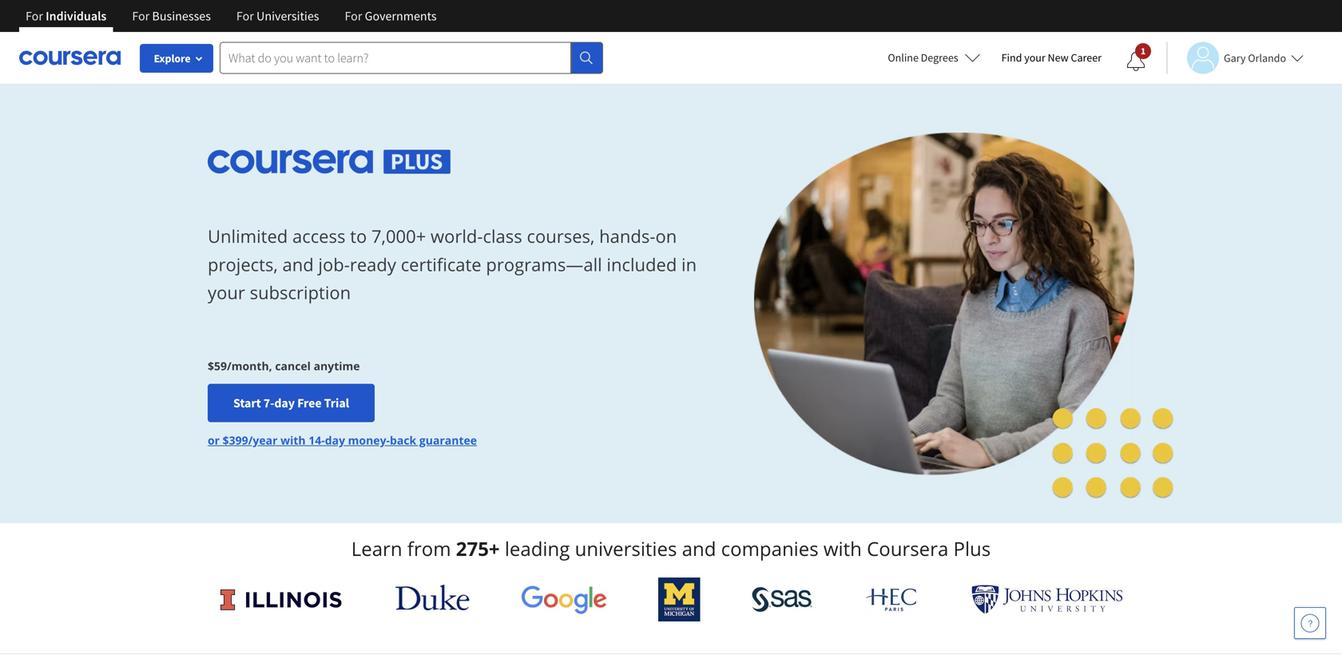 Task type: describe. For each thing, give the bounding box(es) containing it.
projects,
[[208, 252, 278, 276]]

help center image
[[1301, 614, 1320, 633]]

for governments
[[345, 8, 437, 24]]

for universities
[[236, 8, 319, 24]]

start 7-day free trial button
[[208, 384, 375, 422]]

university of michigan image
[[659, 578, 700, 622]]

275+
[[456, 536, 500, 562]]

trial
[[324, 395, 349, 411]]

duke university image
[[395, 585, 470, 610]]

1 horizontal spatial your
[[1024, 50, 1046, 65]]

class
[[483, 224, 522, 248]]

guarantee
[[419, 432, 477, 448]]

for for businesses
[[132, 8, 150, 24]]

money-
[[348, 432, 390, 448]]

cancel
[[275, 358, 311, 373]]

programs—all
[[486, 252, 602, 276]]

access
[[292, 224, 346, 248]]

coursera
[[867, 536, 949, 562]]

or
[[208, 432, 220, 448]]

to
[[350, 224, 367, 248]]

companies
[[721, 536, 819, 562]]

1 horizontal spatial and
[[682, 536, 716, 562]]

subscription
[[250, 281, 351, 304]]

and inside unlimited access to 7,000+ world-class courses, hands-on projects, and job-ready certificate programs—all included in your subscription
[[282, 252, 314, 276]]

day inside button
[[274, 395, 295, 411]]

unlimited
[[208, 224, 288, 248]]

coursera plus image
[[208, 150, 451, 174]]

for for universities
[[236, 8, 254, 24]]

university of illinois at urbana-champaign image
[[219, 587, 344, 612]]

explore
[[154, 51, 191, 66]]

leading
[[505, 536, 570, 562]]

businesses
[[152, 8, 211, 24]]

hands-
[[599, 224, 656, 248]]

gary orlando button
[[1167, 42, 1304, 74]]

1 button
[[1114, 42, 1159, 81]]

14-
[[309, 432, 325, 448]]

for businesses
[[132, 8, 211, 24]]

plus
[[954, 536, 991, 562]]

new
[[1048, 50, 1069, 65]]

back
[[390, 432, 416, 448]]

career
[[1071, 50, 1102, 65]]

certificate
[[401, 252, 482, 276]]

world-
[[431, 224, 483, 248]]

$59
[[208, 358, 227, 373]]

/month,
[[227, 358, 272, 373]]



Task type: vqa. For each thing, say whether or not it's contained in the screenshot.
Learn a New Skill in 2 Hours Collection element
no



Task type: locate. For each thing, give the bounding box(es) containing it.
0 horizontal spatial day
[[274, 395, 295, 411]]

start
[[233, 395, 261, 411]]

for for individuals
[[26, 8, 43, 24]]

google image
[[521, 585, 607, 614]]

find your new career
[[1002, 50, 1102, 65]]

from
[[407, 536, 451, 562]]

individuals
[[46, 8, 107, 24]]

or $399 /year with 14-day money-back guarantee
[[208, 432, 477, 448]]

0 vertical spatial your
[[1024, 50, 1046, 65]]

day left money-
[[325, 432, 345, 448]]

/year
[[248, 432, 278, 448]]

1 vertical spatial day
[[325, 432, 345, 448]]

1
[[1141, 45, 1146, 57]]

free
[[297, 395, 322, 411]]

and up subscription
[[282, 252, 314, 276]]

$59 /month, cancel anytime
[[208, 358, 360, 373]]

online
[[888, 50, 919, 65]]

1 vertical spatial with
[[824, 536, 862, 562]]

job-
[[318, 252, 350, 276]]

coursera image
[[19, 45, 121, 71]]

universities
[[575, 536, 677, 562]]

gary
[[1224, 51, 1246, 65]]

courses,
[[527, 224, 595, 248]]

degrees
[[921, 50, 958, 65]]

explore button
[[140, 44, 213, 73]]

0 vertical spatial day
[[274, 395, 295, 411]]

find
[[1002, 50, 1022, 65]]

ready
[[350, 252, 396, 276]]

0 horizontal spatial and
[[282, 252, 314, 276]]

2 for from the left
[[132, 8, 150, 24]]

on
[[656, 224, 677, 248]]

1 vertical spatial your
[[208, 281, 245, 304]]

for left individuals
[[26, 8, 43, 24]]

orlando
[[1248, 51, 1286, 65]]

for
[[26, 8, 43, 24], [132, 8, 150, 24], [236, 8, 254, 24], [345, 8, 362, 24]]

and
[[282, 252, 314, 276], [682, 536, 716, 562]]

0 vertical spatial and
[[282, 252, 314, 276]]

sas image
[[752, 587, 813, 612]]

your
[[1024, 50, 1046, 65], [208, 281, 245, 304]]

$399
[[223, 432, 248, 448]]

unlimited access to 7,000+ world-class courses, hands-on projects, and job-ready certificate programs—all included in your subscription
[[208, 224, 697, 304]]

your down the projects,
[[208, 281, 245, 304]]

0 vertical spatial with
[[281, 432, 306, 448]]

online degrees button
[[875, 40, 994, 75]]

included
[[607, 252, 677, 276]]

with left coursera
[[824, 536, 862, 562]]

0 horizontal spatial with
[[281, 432, 306, 448]]

day left free at the left
[[274, 395, 295, 411]]

start 7-day free trial
[[233, 395, 349, 411]]

universities
[[256, 8, 319, 24]]

3 for from the left
[[236, 8, 254, 24]]

your inside unlimited access to 7,000+ world-class courses, hands-on projects, and job-ready certificate programs—all included in your subscription
[[208, 281, 245, 304]]

What do you want to learn? text field
[[220, 42, 571, 74]]

for for governments
[[345, 8, 362, 24]]

governments
[[365, 8, 437, 24]]

your right find
[[1024, 50, 1046, 65]]

1 horizontal spatial with
[[824, 536, 862, 562]]

day
[[274, 395, 295, 411], [325, 432, 345, 448]]

1 horizontal spatial day
[[325, 432, 345, 448]]

learn
[[351, 536, 402, 562]]

7,000+
[[372, 224, 426, 248]]

gary orlando
[[1224, 51, 1286, 65]]

banner navigation
[[13, 0, 450, 32]]

hec paris image
[[864, 583, 920, 616]]

and up university of michigan "image"
[[682, 536, 716, 562]]

find your new career link
[[994, 48, 1110, 68]]

anytime
[[314, 358, 360, 373]]

with left the 14-
[[281, 432, 306, 448]]

for left universities
[[236, 8, 254, 24]]

for left 'businesses'
[[132, 8, 150, 24]]

in
[[682, 252, 697, 276]]

0 horizontal spatial your
[[208, 281, 245, 304]]

1 for from the left
[[26, 8, 43, 24]]

show notifications image
[[1127, 52, 1146, 71]]

7-
[[263, 395, 274, 411]]

for individuals
[[26, 8, 107, 24]]

with
[[281, 432, 306, 448], [824, 536, 862, 562]]

4 for from the left
[[345, 8, 362, 24]]

learn from 275+ leading universities and companies with coursera plus
[[351, 536, 991, 562]]

online degrees
[[888, 50, 958, 65]]

None search field
[[220, 42, 603, 74]]

1 vertical spatial and
[[682, 536, 716, 562]]

johns hopkins university image
[[972, 585, 1123, 614]]

for left governments
[[345, 8, 362, 24]]



